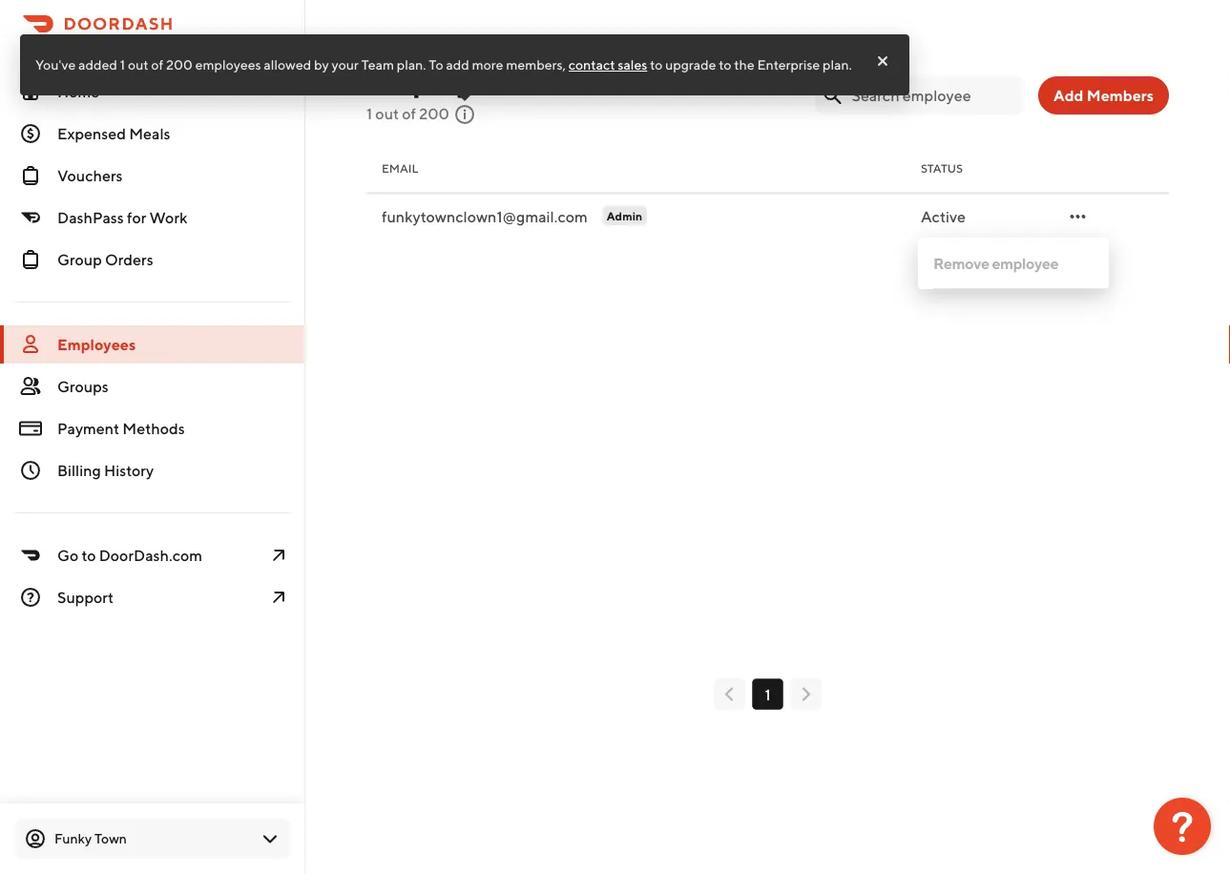 Task type: locate. For each thing, give the bounding box(es) containing it.
more
[[472, 57, 503, 73]]

1 horizontal spatial of
[[402, 105, 416, 123]]

close tooltip image
[[875, 53, 890, 69]]

of down keywords
[[151, 57, 163, 73]]

row containing email
[[366, 145, 1169, 193]]

by
[[314, 57, 329, 73]]

go
[[57, 546, 78, 565]]

1 vertical spatial for
[[127, 209, 146, 227]]

2 row from the top
[[366, 193, 1169, 239]]

0 vertical spatial work
[[23, 38, 61, 56]]

vouchers
[[57, 167, 123, 185]]

1 vertical spatial out
[[375, 105, 399, 123]]

you've
[[35, 57, 76, 73]]

1 vertical spatial employees
[[57, 335, 136, 354]]

out
[[128, 57, 148, 73], [375, 105, 399, 123]]

employees up groups
[[57, 335, 136, 354]]

remove
[[933, 254, 989, 272]]

work
[[23, 38, 61, 56], [149, 209, 188, 227]]

contact sales link
[[569, 50, 647, 80]]

funky
[[54, 831, 92, 847]]

out inside tooltip
[[128, 57, 148, 73]]

employees up 1 out of 200
[[366, 62, 519, 98]]

expensed meals
[[57, 125, 170, 143]]

1 vertical spatial 200
[[419, 105, 449, 123]]

plan. left "close tooltip" image
[[823, 57, 852, 73]]

work inside dashpass for work link
[[149, 209, 188, 227]]

plan.
[[397, 57, 426, 73], [823, 57, 852, 73]]

1 down team
[[366, 105, 372, 123]]

members,
[[506, 57, 566, 73]]

0 vertical spatial out
[[128, 57, 148, 73]]

go to previous page image
[[718, 683, 741, 706]]

upgrade
[[665, 57, 716, 73]]

out down keywords
[[128, 57, 148, 73]]

2 horizontal spatial 1
[[765, 685, 771, 703]]

2 vertical spatial 1
[[765, 685, 771, 703]]

portal
[[64, 38, 106, 56]]

groups link
[[0, 367, 305, 406]]

keywords
[[132, 38, 198, 56]]

expensed meals link
[[0, 115, 305, 153]]

you've added 1 out of 200 employees allowed by your team plan. to add more members, contact sales to upgrade to the enterprise plan.
[[35, 57, 852, 73]]

payment
[[57, 419, 119, 438]]

groups
[[57, 377, 109, 396]]

payment methods link
[[0, 409, 305, 448]]

add
[[1054, 86, 1084, 104]]

1 down work portal for keywords
[[120, 57, 125, 73]]

sales
[[618, 57, 647, 73]]

to left the
[[719, 57, 732, 73]]

home
[[57, 83, 99, 101]]

1 horizontal spatial work
[[149, 209, 188, 227]]

1 horizontal spatial 1
[[366, 105, 372, 123]]

1 row from the top
[[366, 145, 1169, 193]]

row
[[366, 145, 1169, 193], [366, 193, 1169, 239]]

of up the email
[[402, 105, 416, 123]]

Search search field
[[852, 85, 1012, 106]]

to right sales
[[650, 57, 663, 73]]

table containing funkytownclown1@gmail.com
[[366, 145, 1169, 239]]

for
[[109, 38, 129, 56], [127, 209, 146, 227]]

allowed
[[264, 57, 311, 73]]

1 vertical spatial work
[[149, 209, 188, 227]]

employees
[[366, 62, 519, 98], [57, 335, 136, 354]]

0 horizontal spatial of
[[151, 57, 163, 73]]

added
[[78, 57, 117, 73]]

200 down keywords
[[166, 57, 193, 73]]

0 horizontal spatial out
[[128, 57, 148, 73]]

town
[[94, 831, 127, 847]]

plan. left to
[[397, 57, 426, 73]]

0 vertical spatial 200
[[166, 57, 193, 73]]

1 horizontal spatial plan.
[[823, 57, 852, 73]]

dashpass
[[57, 209, 124, 227]]

1 for 1 out of 200
[[366, 105, 372, 123]]

200 inside tooltip
[[166, 57, 193, 73]]

200 down to
[[419, 105, 449, 123]]

out down team
[[375, 105, 399, 123]]

0 vertical spatial 1
[[120, 57, 125, 73]]

1 for 1
[[765, 685, 771, 703]]

payment methods
[[57, 419, 185, 438]]

for up added
[[109, 38, 129, 56]]

0 vertical spatial employees
[[366, 62, 519, 98]]

1 button
[[753, 679, 783, 710]]

funky town
[[54, 831, 127, 847]]

tooltip
[[20, 34, 909, 101]]

200
[[166, 57, 193, 73], [419, 105, 449, 123]]

1 right go to previous page image
[[765, 685, 771, 703]]

active
[[921, 208, 966, 226]]

work up the you've
[[23, 38, 61, 56]]

of
[[151, 57, 163, 73], [402, 105, 416, 123]]

for up the orders
[[127, 209, 146, 227]]

0 horizontal spatial 200
[[166, 57, 193, 73]]

0 horizontal spatial employees
[[57, 335, 136, 354]]

go to doordash.com
[[57, 546, 202, 565]]

0 horizontal spatial plan.
[[397, 57, 426, 73]]

0 vertical spatial of
[[151, 57, 163, 73]]

billing history
[[57, 461, 154, 480]]

1 inside button
[[765, 685, 771, 703]]

to
[[650, 57, 663, 73], [719, 57, 732, 73], [82, 546, 96, 565]]

1 horizontal spatial 200
[[419, 105, 449, 123]]

work up group orders link at top
[[149, 209, 188, 227]]

contact
[[569, 57, 615, 73]]

actions image
[[1067, 205, 1089, 228]]

to right go
[[82, 546, 96, 565]]

dashpass for work
[[57, 209, 188, 227]]

0 horizontal spatial 1
[[120, 57, 125, 73]]

table
[[366, 145, 1169, 239]]

1
[[120, 57, 125, 73], [366, 105, 372, 123], [765, 685, 771, 703]]

1 horizontal spatial out
[[375, 105, 399, 123]]

support
[[57, 588, 114, 607]]

1 vertical spatial 1
[[366, 105, 372, 123]]

vouchers link
[[0, 157, 305, 195]]

go to next page image
[[795, 683, 817, 706]]

members
[[1087, 86, 1154, 104]]

status
[[921, 162, 963, 175]]

work portal for keywords
[[23, 38, 198, 56]]

0 horizontal spatial work
[[23, 38, 61, 56]]



Task type: vqa. For each thing, say whether or not it's contained in the screenshot.
the right 1
yes



Task type: describe. For each thing, give the bounding box(es) containing it.
0 horizontal spatial to
[[82, 546, 96, 565]]

1 vertical spatial of
[[402, 105, 416, 123]]

meals
[[129, 125, 170, 143]]

open resource center image
[[1154, 798, 1211, 855]]

add
[[446, 57, 469, 73]]

add members
[[1054, 86, 1154, 104]]

dashpass for work link
[[0, 199, 305, 237]]

1 horizontal spatial to
[[650, 57, 663, 73]]

orders
[[105, 251, 153, 269]]

remove employee
[[933, 254, 1059, 272]]

employees
[[195, 57, 261, 73]]

2 plan. from the left
[[823, 57, 852, 73]]

1 plan. from the left
[[397, 57, 426, 73]]

history
[[104, 461, 154, 480]]

1 out of 200
[[366, 105, 449, 123]]

admin
[[607, 209, 643, 222]]

email
[[382, 162, 418, 175]]

support link
[[0, 578, 305, 617]]

add members button
[[1038, 76, 1169, 114]]

2 horizontal spatial to
[[719, 57, 732, 73]]

employees link
[[0, 325, 305, 364]]

doordash.com
[[99, 546, 202, 565]]

your
[[332, 57, 359, 73]]

funkytownclown1@gmail.com
[[382, 208, 588, 226]]

group
[[57, 251, 102, 269]]

row containing funkytownclown1@gmail.com
[[366, 193, 1169, 239]]

expensed
[[57, 125, 126, 143]]

employee
[[992, 254, 1059, 272]]

group orders link
[[0, 241, 305, 279]]

the
[[734, 57, 755, 73]]

team
[[361, 57, 394, 73]]

tooltip containing you've added
[[20, 34, 909, 101]]

enterprise
[[757, 57, 820, 73]]

methods
[[122, 419, 185, 438]]

to
[[429, 57, 443, 73]]

billing
[[57, 461, 101, 480]]

1 inside tooltip
[[120, 57, 125, 73]]

1 horizontal spatial employees
[[366, 62, 519, 98]]

home link
[[0, 73, 305, 111]]

0 vertical spatial for
[[109, 38, 129, 56]]

group orders
[[57, 251, 153, 269]]

billing history link
[[0, 451, 305, 490]]

go to doordash.com link
[[0, 536, 305, 575]]



